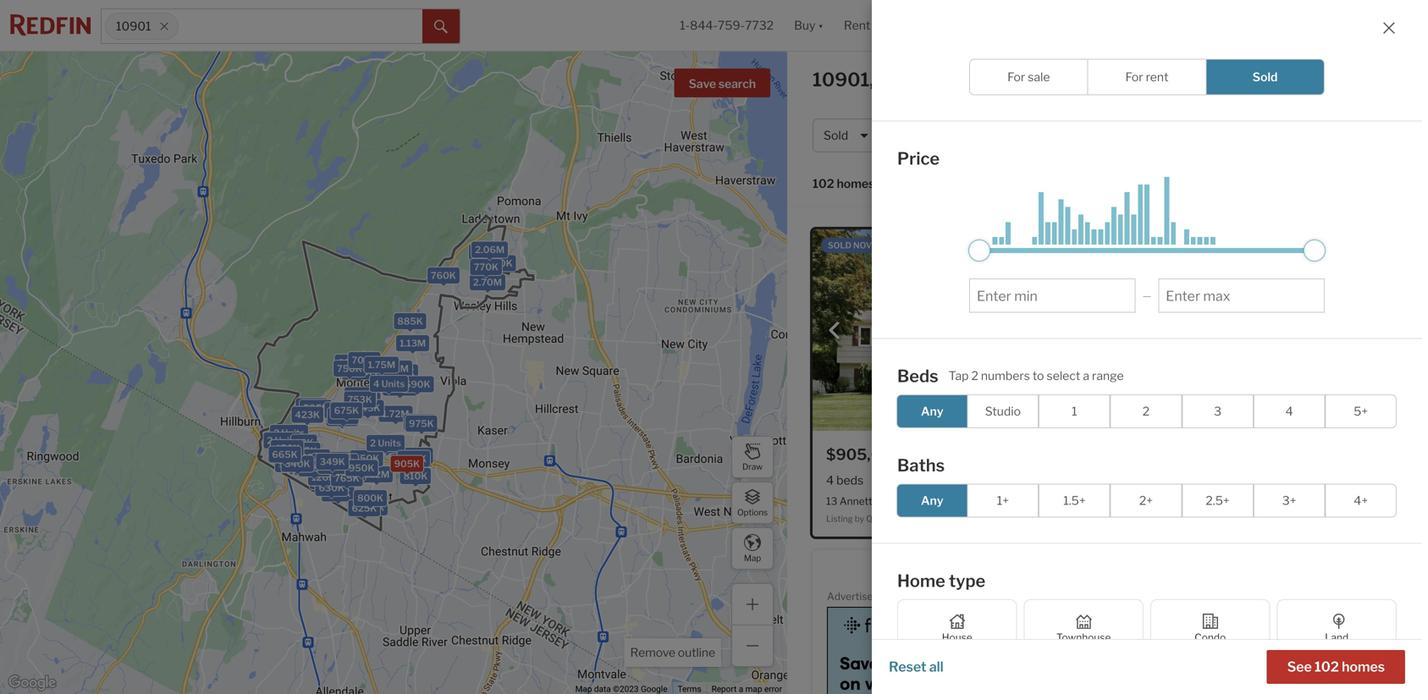 Task type: locate. For each thing, give the bounding box(es) containing it.
ny inside 206 parkside dr #206, suffern, ny 10901 listing by weichert realtors
[[1274, 495, 1289, 507]]

3
[[1214, 404, 1222, 419], [316, 456, 322, 467]]

1 horizontal spatial 3
[[1214, 404, 1222, 419]]

2 vertical spatial sold
[[930, 450, 951, 463]]

1 inside checkbox
[[1072, 404, 1077, 419]]

0 vertical spatial 800k
[[487, 258, 513, 269]]

q
[[866, 514, 873, 524]]

837k
[[348, 390, 373, 401]]

4 checkbox
[[1254, 394, 1325, 428]]

3 units
[[316, 456, 348, 467]]

home type
[[897, 571, 986, 591]]

listing down the 206
[[1125, 514, 1152, 524]]

google image
[[4, 672, 60, 694]]

sales
[[900, 514, 922, 524]]

for inside option
[[1125, 70, 1143, 84]]

0 horizontal spatial for
[[1007, 70, 1025, 84]]

home
[[874, 514, 898, 524], [897, 571, 945, 591]]

1 vertical spatial 102
[[1315, 659, 1339, 675]]

1 horizontal spatial 10901
[[957, 495, 987, 507]]

2 horizontal spatial 4
[[1286, 404, 1293, 419]]

1 any from the top
[[921, 404, 944, 419]]

2,
[[874, 240, 881, 251]]

photo of 206 parkside dr #206, suffern, ny 10901 image
[[1111, 229, 1394, 431]]

0 vertical spatial 3
[[1214, 404, 1222, 419]]

sq right 2,080
[[970, 473, 983, 488]]

report ad button
[[1044, 593, 1081, 606]]

For sale checkbox
[[969, 59, 1088, 95]]

1 left bed
[[1125, 473, 1131, 488]]

2 horizontal spatial 1
[[1163, 473, 1169, 488]]

0 horizontal spatial 450k
[[274, 443, 300, 454]]

sold inside checkbox
[[1253, 70, 1278, 84]]

670k
[[404, 450, 429, 461]]

1 for 1 bed
[[1125, 473, 1131, 488]]

0 horizontal spatial 475k
[[287, 451, 312, 462]]

1 horizontal spatial ft
[[1248, 473, 1258, 488]]

option group containing house
[[897, 599, 1397, 694]]

2 horizontal spatial ny
[[1274, 495, 1289, 507]]

415k
[[325, 458, 349, 469]]

335k
[[325, 455, 350, 466]]

1 down select
[[1072, 404, 1077, 419]]

1 vertical spatial 3
[[316, 456, 322, 467]]

option group
[[969, 59, 1325, 95], [896, 394, 1397, 428], [896, 484, 1397, 518], [897, 599, 1397, 694]]

905k
[[394, 458, 420, 469]]

1 horizontal spatial 4
[[826, 473, 834, 488]]

810k
[[403, 471, 428, 482]]

sold left the market
[[1253, 70, 1278, 84]]

1 horizontal spatial 2023
[[1181, 240, 1203, 251]]

units
[[381, 379, 405, 390], [281, 428, 305, 439], [275, 435, 298, 446], [378, 438, 401, 449], [324, 456, 348, 467], [323, 456, 347, 467], [327, 460, 350, 471], [327, 465, 350, 476], [327, 466, 351, 477]]

1.5+ radio
[[1039, 484, 1110, 518]]

700k down 775k
[[325, 488, 351, 499]]

2 vertical spatial 4
[[826, 473, 834, 488]]

ny right '10901,'
[[878, 68, 906, 91]]

0 vertical spatial home
[[874, 514, 898, 524]]

ny down 2,080
[[940, 495, 955, 507]]

Any radio
[[896, 484, 968, 518]]

save
[[689, 77, 716, 91]]

townhouse
[[1056, 632, 1111, 644]]

0 horizontal spatial sq
[[970, 473, 983, 488]]

0 horizontal spatial 2023
[[883, 240, 905, 251]]

sold up 102 homes
[[824, 128, 848, 143]]

2.5 baths
[[873, 473, 924, 488]]

1 vertical spatial home
[[897, 571, 945, 591]]

market
[[1296, 74, 1343, 90]]

ft
[[985, 473, 994, 488], [1248, 473, 1258, 488]]

ft for 800 sq ft
[[1248, 473, 1258, 488]]

650k
[[354, 453, 379, 464], [401, 453, 427, 464]]

1 horizontal spatial listing
[[1125, 514, 1152, 524]]

airmont,
[[897, 495, 938, 507]]

4 right 3 option
[[1286, 404, 1293, 419]]

for left rent
[[1125, 70, 1143, 84]]

3+ radio
[[1254, 484, 1325, 518]]

weichert
[[1165, 514, 1201, 524]]

750k
[[337, 363, 362, 374]]

0 horizontal spatial 102
[[813, 176, 834, 191]]

ft up suffern,
[[1248, 473, 1258, 488]]

2 units
[[274, 428, 305, 439], [267, 435, 298, 446], [370, 438, 401, 449], [315, 456, 347, 467], [319, 460, 350, 471], [319, 465, 350, 476], [319, 466, 351, 477]]

2 2023 from the left
[[1181, 240, 1203, 251]]

800 sq ft
[[1206, 473, 1258, 488]]

for
[[1007, 70, 1025, 84], [1125, 70, 1143, 84]]

2 horizontal spatial sold
[[1253, 70, 1278, 84]]

homes
[[837, 176, 875, 191], [1342, 659, 1385, 675]]

by
[[855, 514, 864, 524], [1154, 514, 1163, 524]]

800k down the 2.06m
[[487, 258, 513, 269]]

10901 right suffern,
[[1291, 495, 1321, 507]]

10901 left remove 10901 icon
[[116, 19, 151, 33]]

any inside option
[[921, 494, 944, 508]]

minimum price slider
[[968, 240, 990, 262]]

420k
[[298, 462, 323, 473]]

homes down sold button in the top of the page
[[837, 176, 875, 191]]

1 left bath
[[1163, 473, 1169, 488]]

reset all
[[889, 659, 944, 675]]

349k
[[320, 456, 345, 467]]

10901 inside 13 annette ln, airmont, ny 10901 listing by q home sales
[[957, 495, 987, 507]]

206
[[1125, 495, 1145, 507]]

4 left beds
[[826, 473, 834, 488]]

0 horizontal spatial 700k
[[325, 488, 351, 499]]

ny right suffern,
[[1274, 495, 1289, 507]]

by inside 13 annette ln, airmont, ny 10901 listing by q home sales
[[855, 514, 864, 524]]

625k
[[352, 503, 377, 514]]

1 horizontal spatial ny
[[940, 495, 955, 507]]

1 vertical spatial sold
[[824, 128, 848, 143]]

4 for 4 beds
[[826, 473, 834, 488]]

525k
[[279, 459, 304, 470]]

2 any from the top
[[921, 494, 944, 508]]

0 vertical spatial homes
[[837, 176, 875, 191]]

0 vertical spatial any
[[921, 404, 944, 419]]

Studio checkbox
[[967, 394, 1039, 428]]

102
[[813, 176, 834, 191], [1315, 659, 1339, 675]]

102 right see
[[1315, 659, 1339, 675]]

any down beds
[[921, 404, 944, 419]]

2 by from the left
[[1154, 514, 1163, 524]]

1 horizontal spatial 700k
[[352, 355, 377, 366]]

remove 10901 image
[[159, 21, 169, 31]]

4 for 4
[[1286, 404, 1293, 419]]

1 2023 from the left
[[883, 240, 905, 251]]

listing down 13
[[826, 514, 853, 524]]

annette
[[840, 495, 878, 507]]

2 ft from the left
[[1248, 473, 1258, 488]]

1 vertical spatial 800k
[[357, 493, 383, 504]]

Land checkbox
[[1277, 599, 1397, 658]]

0 vertical spatial 4
[[373, 379, 380, 390]]

for inside option
[[1007, 70, 1025, 84]]

1 horizontal spatial 102
[[1315, 659, 1339, 675]]

None checkbox
[[897, 665, 1017, 694], [1024, 665, 1144, 694], [1150, 665, 1270, 694], [1277, 665, 1397, 694], [897, 665, 1017, 694], [1024, 665, 1144, 694], [1150, 665, 1270, 694], [1277, 665, 1397, 694]]

by down parkside
[[1154, 514, 1163, 524]]

sold left dec
[[1127, 240, 1150, 251]]

2 inside checkbox
[[1143, 404, 1150, 419]]

450k up 801k
[[374, 440, 400, 451]]

1+
[[997, 494, 1009, 508]]

1 for from the left
[[1007, 70, 1025, 84]]

dec
[[1152, 240, 1170, 251]]

0 vertical spatial sold
[[1253, 70, 1278, 84]]

650k up 1.12m
[[354, 453, 379, 464]]

ft left 0.47
[[985, 473, 994, 488]]

for left "sale"
[[1007, 70, 1025, 84]]

by inside 206 parkside dr #206, suffern, ny 10901 listing by weichert realtors
[[1154, 514, 1163, 524]]

0 horizontal spatial sold
[[824, 128, 848, 143]]

2 horizontal spatial 10901
[[1291, 495, 1321, 507]]

photo of 148 doxbury ln, suffern, ny 10901 image
[[1111, 550, 1394, 694]]

maximum price slider
[[1304, 240, 1326, 262]]

1 horizontal spatial 450k
[[374, 440, 400, 451]]

2.06m
[[475, 244, 505, 255]]

options
[[737, 507, 768, 517]]

1 horizontal spatial sold
[[1127, 240, 1150, 251]]

Townhouse checkbox
[[1024, 599, 1144, 658]]

1+ radio
[[967, 484, 1039, 518]]

0 horizontal spatial sold
[[828, 240, 852, 251]]

4+
[[1354, 494, 1368, 508]]

10901,
[[813, 68, 874, 91]]

market insights
[[1296, 74, 1397, 90]]

1 horizontal spatial sq
[[1233, 473, 1246, 488]]

1 horizontal spatial sold
[[930, 450, 951, 463]]

102 down sold button in the top of the page
[[813, 176, 834, 191]]

0 horizontal spatial price
[[897, 148, 940, 169]]

2 for from the left
[[1125, 70, 1143, 84]]

0 vertical spatial 425k
[[292, 445, 317, 456]]

0 horizontal spatial listing
[[826, 514, 853, 524]]

1 vertical spatial 4
[[1286, 404, 1293, 419]]

draw button
[[731, 436, 774, 478]]

2 sold from the left
[[1127, 240, 1150, 251]]

4 down 1.75m
[[373, 379, 380, 390]]

sold left the nov
[[828, 240, 852, 251]]

1-
[[680, 18, 690, 32]]

home left type on the bottom right
[[897, 571, 945, 591]]

1 vertical spatial price
[[953, 450, 978, 463]]

2023 right 2,
[[883, 240, 905, 251]]

by left q
[[855, 514, 864, 524]]

beds
[[897, 366, 938, 386]]

1 horizontal spatial by
[[1154, 514, 1163, 524]]

1 by from the left
[[855, 514, 864, 524]]

1 sold from the left
[[828, 240, 852, 251]]

2023 right "6,"
[[1181, 240, 1203, 251]]

13
[[826, 495, 837, 507]]

1 horizontal spatial price
[[953, 450, 978, 463]]

price right sold button in the top of the page
[[897, 148, 940, 169]]

0 horizontal spatial 3
[[316, 456, 322, 467]]

sq right '800'
[[1233, 473, 1246, 488]]

650k up 810k
[[401, 453, 427, 464]]

665k
[[272, 449, 298, 460]]

450k up 525k
[[274, 443, 300, 454]]

1 horizontal spatial 800k
[[487, 258, 513, 269]]

0 vertical spatial 102
[[813, 176, 834, 191]]

800k
[[487, 258, 513, 269], [357, 493, 383, 504]]

1 horizontal spatial 1
[[1125, 473, 1131, 488]]

4 inside map region
[[373, 379, 380, 390]]

3 checkbox
[[1182, 394, 1254, 428]]

1 for 1
[[1072, 404, 1077, 419]]

1 vertical spatial homes
[[1342, 659, 1385, 675]]

home inside 13 annette ln, airmont, ny 10901 listing by q home sales
[[874, 514, 898, 524]]

for for for sale
[[1007, 70, 1025, 84]]

1 vertical spatial any
[[921, 494, 944, 508]]

139k
[[313, 476, 337, 487]]

numbers
[[981, 369, 1030, 383]]

homes down land
[[1342, 659, 1385, 675]]

3 inside option
[[1214, 404, 1222, 419]]

950k
[[349, 463, 374, 474]]

0 horizontal spatial 650k
[[354, 453, 379, 464]]

3 inside map region
[[316, 456, 322, 467]]

700k up 1.10m in the left of the page
[[352, 355, 377, 366]]

1 sq from the left
[[970, 473, 983, 488]]

0 horizontal spatial 1
[[1072, 404, 1077, 419]]

beds
[[836, 473, 864, 488]]

975k
[[409, 418, 434, 429]]

outline
[[678, 645, 715, 660]]

1 vertical spatial 425k
[[302, 463, 327, 474]]

2 sq from the left
[[1233, 473, 1246, 488]]

425k down 550k
[[302, 463, 327, 474]]

1 horizontal spatial 650k
[[401, 453, 427, 464]]

home right q
[[874, 514, 898, 524]]

sold right last
[[930, 450, 951, 463]]

save search
[[689, 77, 756, 91]]

Enter max text field
[[1166, 288, 1317, 304]]

1 horizontal spatial for
[[1125, 70, 1143, 84]]

sale
[[1028, 70, 1050, 84]]

675k
[[334, 405, 359, 416], [334, 405, 359, 416]]

price up 2,080 sq ft
[[953, 450, 978, 463]]

sold inside button
[[824, 128, 848, 143]]

2 listing from the left
[[1125, 514, 1152, 524]]

any inside option
[[921, 404, 944, 419]]

any
[[921, 404, 944, 419], [921, 494, 944, 508]]

10901
[[116, 19, 151, 33], [957, 495, 987, 507], [1291, 495, 1321, 507]]

4 inside option
[[1286, 404, 1293, 419]]

any down 2,080
[[921, 494, 944, 508]]

800k down 1.12m
[[357, 493, 383, 504]]

1.13m
[[400, 338, 426, 349]]

2023
[[883, 240, 905, 251], [1181, 240, 1203, 251]]

425k up 340k
[[292, 445, 317, 456]]

options button
[[731, 482, 774, 524]]

sold for sold nov 2, 2023
[[828, 240, 852, 251]]

tap 2 numbers to select a range
[[949, 369, 1124, 383]]

10901 inside 206 parkside dr #206, suffern, ny 10901 listing by weichert realtors
[[1291, 495, 1321, 507]]

4+ radio
[[1325, 484, 1397, 518]]

450k
[[374, 440, 400, 451], [274, 443, 300, 454]]

2,080 sq ft
[[933, 473, 994, 488]]

sold
[[1253, 70, 1278, 84], [824, 128, 848, 143], [930, 450, 951, 463]]

2023 for sold nov 2, 2023
[[883, 240, 905, 251]]

10901 down 2,080 sq ft
[[957, 495, 987, 507]]

Enter min text field
[[977, 288, 1128, 304]]

423k
[[295, 409, 320, 420]]

6,
[[1171, 240, 1179, 251]]

1 bath
[[1163, 473, 1197, 488]]

1 listing from the left
[[826, 514, 853, 524]]

land
[[1325, 632, 1349, 644]]

5+ checkbox
[[1325, 394, 1397, 428]]

640k
[[350, 453, 376, 464]]

sold nov 2, 2023
[[828, 240, 905, 251]]

for
[[976, 68, 1002, 91]]

0 horizontal spatial ft
[[985, 473, 994, 488]]

0 horizontal spatial 4
[[373, 379, 380, 390]]

realtors
[[1203, 514, 1236, 524]]

1 horizontal spatial homes
[[1342, 659, 1385, 675]]

0 horizontal spatial by
[[855, 514, 864, 524]]

1 ft from the left
[[985, 473, 994, 488]]

320k
[[314, 472, 339, 483]]

sold inside $905,000 last sold price
[[930, 450, 951, 463]]



Task type: describe. For each thing, give the bounding box(es) containing it.
listing inside 206 parkside dr #206, suffern, ny 10901 listing by weichert realtors
[[1125, 514, 1152, 524]]

753k
[[348, 394, 372, 405]]

0.47
[[1004, 473, 1029, 488]]

844-
[[690, 18, 718, 32]]

homes
[[909, 68, 972, 91]]

2023 for sold dec 6, 2023
[[1181, 240, 1203, 251]]

acre
[[1032, 473, 1056, 488]]

83k
[[294, 437, 314, 448]]

2.70m
[[473, 277, 502, 288]]

any for 1+
[[921, 494, 944, 508]]

studio
[[985, 404, 1021, 419]]

remove outline
[[630, 645, 715, 660]]

baths
[[897, 455, 945, 476]]

3 for 3
[[1214, 404, 1222, 419]]

2.5+ radio
[[1182, 484, 1254, 518]]

parkside
[[1147, 495, 1189, 507]]

1 bed
[[1125, 473, 1154, 488]]

to
[[1033, 369, 1044, 383]]

340k
[[285, 459, 310, 470]]

1.10m
[[345, 366, 372, 377]]

1 vertical spatial 700k
[[325, 488, 351, 499]]

580k
[[342, 457, 368, 468]]

last
[[907, 450, 927, 463]]

ny inside 13 annette ln, airmont, ny 10901 listing by q home sales
[[940, 495, 955, 507]]

ln,
[[881, 495, 895, 507]]

tap
[[949, 369, 969, 383]]

739k
[[307, 463, 332, 474]]

any for studio
[[921, 404, 944, 419]]

house
[[942, 632, 972, 644]]

955k
[[352, 395, 377, 406]]

7732
[[745, 18, 774, 32]]

—
[[1143, 290, 1152, 302]]

835k
[[389, 368, 414, 379]]

House checkbox
[[897, 599, 1017, 658]]

(lot)
[[1058, 473, 1080, 488]]

885k
[[397, 316, 423, 327]]

690k
[[405, 379, 430, 390]]

range
[[1092, 369, 1124, 383]]

map button
[[731, 527, 774, 570]]

condo
[[1195, 632, 1226, 644]]

option group containing for sale
[[969, 59, 1325, 95]]

sold for sold dec 6, 2023
[[1127, 240, 1150, 251]]

356k
[[324, 467, 349, 478]]

140k
[[330, 472, 354, 483]]

see
[[1287, 659, 1312, 675]]

801k
[[394, 456, 418, 467]]

map region
[[0, 26, 865, 694]]

1 horizontal spatial 475k
[[330, 457, 355, 468]]

all
[[929, 659, 944, 675]]

sq for 800
[[1233, 473, 1246, 488]]

0 horizontal spatial 10901
[[116, 19, 151, 33]]

suffern,
[[1235, 495, 1272, 507]]

ft for 2,080 sq ft
[[985, 473, 994, 488]]

4 for 4 units
[[373, 379, 380, 390]]

5+
[[1354, 404, 1368, 419]]

sold button
[[813, 119, 880, 152]]

430k
[[389, 367, 415, 378]]

770k
[[474, 262, 499, 273]]

0 vertical spatial price
[[897, 148, 940, 169]]

ad
[[1072, 593, 1081, 602]]

1 for 1 bath
[[1163, 473, 1169, 488]]

0 horizontal spatial ny
[[878, 68, 906, 91]]

for rent
[[1125, 70, 1169, 84]]

baths
[[893, 473, 924, 488]]

206 parkside dr #206, suffern, ny 10901 listing by weichert realtors
[[1125, 495, 1321, 524]]

Any checkbox
[[896, 394, 968, 428]]

For rent checkbox
[[1088, 59, 1207, 95]]

995k
[[359, 502, 384, 513]]

nov
[[853, 240, 872, 251]]

800
[[1206, 473, 1230, 488]]

102 inside see 102 homes "button"
[[1315, 659, 1339, 675]]

report ad
[[1044, 593, 1081, 602]]

120k
[[312, 472, 335, 483]]

draw
[[742, 462, 763, 472]]

245k
[[314, 473, 339, 484]]

submit search image
[[434, 20, 448, 34]]

rent
[[1146, 70, 1169, 84]]

10901, ny homes for sale
[[813, 68, 1044, 91]]

759-
[[718, 18, 745, 32]]

see 102 homes button
[[1267, 650, 1405, 684]]

reset all button
[[889, 650, 944, 684]]

save search button
[[674, 69, 770, 97]]

0 vertical spatial 700k
[[352, 355, 377, 366]]

999k
[[407, 417, 433, 428]]

1 checkbox
[[1039, 394, 1110, 428]]

0 horizontal spatial homes
[[837, 176, 875, 191]]

795k
[[337, 467, 362, 478]]

0 horizontal spatial 800k
[[357, 493, 383, 504]]

next button image
[[1065, 322, 1082, 339]]

520k
[[290, 442, 315, 453]]

2+
[[1139, 494, 1153, 508]]

market insights link
[[1296, 55, 1397, 92]]

for for for rent
[[1125, 70, 1143, 84]]

Sold checkbox
[[1206, 59, 1325, 95]]

Condo checkbox
[[1150, 599, 1270, 658]]

sq for 2,080
[[970, 473, 983, 488]]

775k
[[327, 476, 352, 487]]

2+ radio
[[1110, 484, 1182, 518]]

ad region
[[827, 607, 1081, 694]]

sale
[[1006, 68, 1044, 91]]

price inside $905,000 last sold price
[[953, 450, 978, 463]]

595k
[[303, 403, 329, 414]]

listing inside 13 annette ln, airmont, ny 10901 listing by q home sales
[[826, 514, 853, 524]]

dr
[[1191, 495, 1202, 507]]

homes inside "button"
[[1342, 659, 1385, 675]]

2 checkbox
[[1110, 394, 1182, 428]]

793k
[[472, 247, 497, 258]]

photo of 13 annette ln, airmont, ny 10901 image
[[813, 229, 1095, 431]]

advertisement
[[827, 590, 898, 603]]

563k
[[299, 401, 325, 412]]

523k
[[330, 413, 355, 424]]

report
[[1044, 593, 1069, 602]]

previous button image
[[826, 322, 843, 339]]

insights
[[1346, 74, 1397, 90]]

1-844-759-7732 link
[[680, 18, 774, 32]]

1-844-759-7732
[[680, 18, 774, 32]]

550k
[[301, 452, 327, 463]]

search
[[719, 77, 756, 91]]

3 for 3 units
[[316, 456, 322, 467]]

2.5
[[873, 473, 890, 488]]

map
[[744, 553, 761, 563]]

remove
[[630, 645, 675, 660]]



Task type: vqa. For each thing, say whether or not it's contained in the screenshot.
the in Estimate your mortgage payment, including the principal and interest, taxes, insurance, HOA, and PMI. Add your location for more accurate estimates.
no



